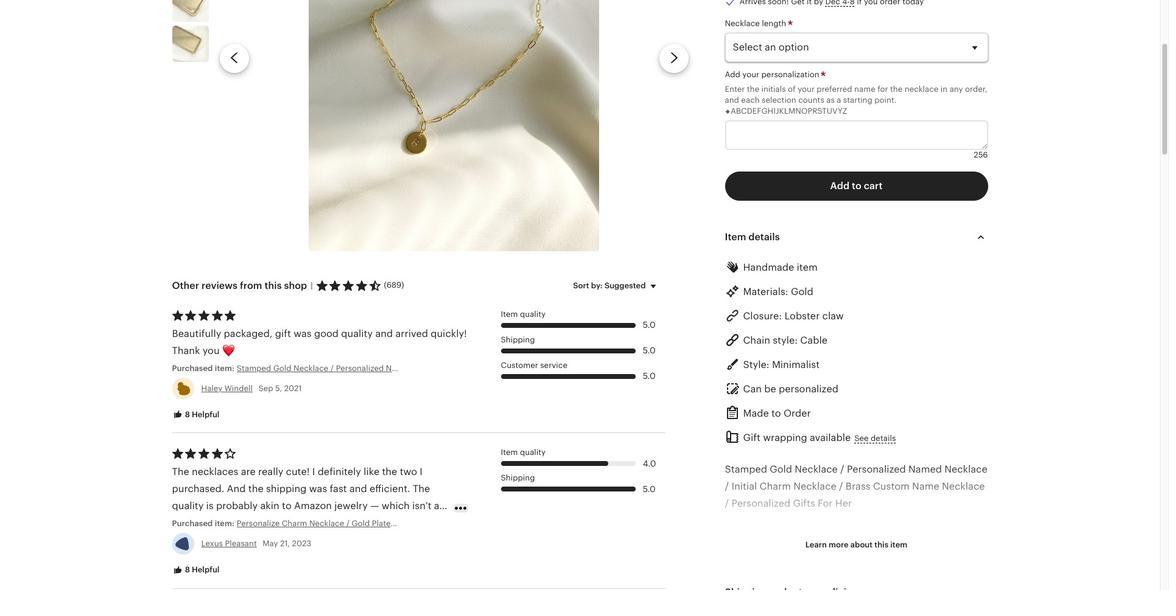 Task type: locate. For each thing, give the bounding box(es) containing it.
1 item quality from the top
[[501, 310, 546, 319]]

sort by: suggested
[[573, 281, 646, 291]]

0 vertical spatial 8 helpful button
[[163, 404, 229, 427]]

1 horizontal spatial ♥
[[950, 549, 956, 561]]

details inside gift wrapping available see details
[[871, 434, 896, 443]]

1 5.0 from the top
[[643, 321, 656, 330]]

cheap
[[386, 518, 414, 529]]

2 8 helpful button from the top
[[163, 560, 229, 582]]

which
[[382, 501, 410, 512]]

see details link
[[855, 434, 896, 445]]

0 horizontal spatial to
[[282, 501, 292, 512]]

2 purchased item: from the top
[[172, 520, 237, 529]]

8
[[185, 410, 190, 420], [185, 566, 190, 575]]

haley windell link
[[201, 384, 253, 393]]

1 vertical spatial item
[[501, 310, 518, 319]]

be
[[765, 384, 777, 395]]

0 horizontal spatial add
[[725, 70, 741, 79]]

Add your personalization text field
[[725, 120, 988, 150]]

purchased up photos.
[[172, 520, 213, 529]]

less
[[365, 518, 383, 529]]

0 vertical spatial to
[[852, 180, 862, 192]]

jewelry inside "dainty name necklace ♥ the most unique jewelry you can find, perfect gift for you and your loved one ♥"
[[922, 532, 955, 544]]

name
[[855, 85, 876, 94]]

can be personalized
[[743, 384, 839, 395]]

♥
[[833, 532, 839, 544], [950, 549, 956, 561]]

was inside the necklaces are really cute! i definitely like the two i purchased. and the shipping was fast and efficient. the quality is probably akin to amazon jewelry — which isn't a bad thing per se! but they looked slightly less cheap in the photos. still super cute though!
[[309, 484, 327, 495]]

0 vertical spatial you
[[203, 345, 220, 357]]

and down most
[[859, 549, 876, 561]]

0 vertical spatial the
[[172, 467, 189, 478]]

1 vertical spatial in
[[417, 518, 426, 529]]

necklace
[[725, 19, 760, 28], [795, 464, 838, 476], [945, 464, 988, 476], [794, 481, 837, 493], [942, 481, 985, 493], [787, 532, 830, 544]]

8 helpful down haley
[[183, 410, 220, 420]]

stamped gold necklace / personalized named necklace / initial charm necklace / brass custom name necklace / personalized gifts for her
[[725, 464, 988, 510]]

2 vertical spatial your
[[879, 549, 900, 561]]

thank
[[172, 345, 200, 357]]

add inside button
[[831, 180, 850, 192]]

lexus
[[201, 540, 223, 549]]

per
[[219, 518, 235, 529]]

item:
[[215, 364, 235, 373], [215, 520, 235, 529]]

8 helpful down lexus
[[183, 566, 220, 575]]

your down unique
[[879, 549, 900, 561]]

0 vertical spatial item
[[797, 262, 818, 273]]

more
[[829, 541, 849, 550]]

for
[[818, 498, 833, 510]]

as
[[827, 96, 835, 105]]

1 helpful from the top
[[192, 410, 220, 420]]

0 vertical spatial a
[[837, 96, 842, 105]]

8 helpful for 5.0
[[183, 410, 220, 420]]

quality inside beautifully packaged, gift was good quality and arrived quickly! thank you ❤️
[[341, 328, 373, 340]]

the down isn't
[[428, 518, 443, 529]]

/ up the dainty
[[725, 498, 729, 510]]

and down enter at right top
[[725, 96, 739, 105]]

0 vertical spatial name
[[913, 481, 940, 493]]

to inside button
[[852, 180, 862, 192]]

item quality for 4.0
[[501, 449, 546, 458]]

enter the initials of your preferred name for the necklace in any order, and each selection counts as a starting point. ◆abcdefghijklmnoprstuvyz
[[725, 85, 988, 116]]

2 8 from the top
[[185, 566, 190, 575]]

personalized
[[847, 464, 906, 476], [732, 498, 791, 510]]

1 horizontal spatial your
[[798, 85, 815, 94]]

2 horizontal spatial to
[[852, 180, 862, 192]]

super
[[230, 535, 257, 546]]

2 helpful from the top
[[192, 566, 220, 575]]

2 shipping from the top
[[501, 474, 535, 483]]

i right the two
[[420, 467, 423, 478]]

shipping for 5.0
[[501, 336, 535, 345]]

item: down ❤️
[[215, 364, 235, 373]]

in down isn't
[[417, 518, 426, 529]]

2 vertical spatial the
[[841, 532, 858, 544]]

initial
[[732, 481, 757, 493]]

1 vertical spatial item:
[[215, 520, 235, 529]]

0 vertical spatial gold
[[791, 286, 814, 298]]

2 5.0 from the top
[[643, 346, 656, 356]]

1 horizontal spatial name
[[913, 481, 940, 493]]

closure: lobster claw
[[743, 311, 844, 322]]

1 vertical spatial this
[[875, 541, 889, 550]]

♥ right the one
[[950, 549, 956, 561]]

2 vertical spatial to
[[282, 501, 292, 512]]

your
[[743, 70, 760, 79], [798, 85, 815, 94], [879, 549, 900, 561]]

1 purchased item: from the top
[[172, 364, 237, 373]]

0 horizontal spatial for
[[823, 549, 836, 561]]

a inside the necklaces are really cute! i definitely like the two i purchased. and the shipping was fast and efficient. the quality is probably akin to amazon jewelry — which isn't a bad thing per se! but they looked slightly less cheap in the photos. still super cute though!
[[434, 501, 440, 512]]

purchased item: up haley
[[172, 364, 237, 373]]

helpful
[[192, 410, 220, 420], [192, 566, 220, 575]]

1 vertical spatial a
[[434, 501, 440, 512]]

0 horizontal spatial a
[[434, 501, 440, 512]]

0 vertical spatial ♥
[[833, 532, 839, 544]]

helpful down haley
[[192, 410, 220, 420]]

0 vertical spatial item quality
[[501, 310, 546, 319]]

order
[[784, 408, 811, 420]]

purchased down thank on the left
[[172, 364, 213, 373]]

definitely
[[318, 467, 361, 478]]

item: for 5.0
[[215, 364, 235, 373]]

learn more about this item button
[[797, 535, 917, 557]]

purchased item: down is
[[172, 520, 237, 529]]

1 vertical spatial you
[[958, 532, 975, 544]]

the
[[172, 467, 189, 478], [413, 484, 430, 495], [841, 532, 858, 544]]

purchased for 4.0
[[172, 520, 213, 529]]

0 vertical spatial item:
[[215, 364, 235, 373]]

gift inside beautifully packaged, gift was good quality and arrived quickly! thank you ❤️
[[275, 328, 291, 340]]

1 item: from the top
[[215, 364, 235, 373]]

gold for stamped
[[770, 464, 793, 476]]

0 vertical spatial jewelry
[[335, 501, 368, 512]]

1 horizontal spatial this
[[875, 541, 889, 550]]

slightly
[[329, 518, 362, 529]]

this right about
[[875, 541, 889, 550]]

add for add your personalization
[[725, 70, 741, 79]]

shipping for 4.0
[[501, 474, 535, 483]]

and right fast
[[350, 484, 367, 495]]

looked
[[295, 518, 326, 529]]

1 vertical spatial name
[[757, 532, 785, 544]]

personalized down charm
[[732, 498, 791, 510]]

0 vertical spatial purchased item:
[[172, 364, 237, 373]]

was up amazon on the bottom of page
[[309, 484, 327, 495]]

0 horizontal spatial i
[[312, 467, 315, 478]]

item details button
[[714, 223, 999, 252]]

2 horizontal spatial your
[[879, 549, 900, 561]]

1 8 from the top
[[185, 410, 190, 420]]

name down named on the bottom right
[[913, 481, 940, 493]]

shop
[[284, 280, 307, 292]]

was left "good" at the left bottom of page
[[294, 328, 312, 340]]

8 helpful button for 4.0
[[163, 560, 229, 582]]

to inside the necklaces are really cute! i definitely like the two i purchased. and the shipping was fast and efficient. the quality is probably akin to amazon jewelry — which isn't a bad thing per se! but they looked slightly less cheap in the photos. still super cute though!
[[282, 501, 292, 512]]

probably
[[216, 501, 258, 512]]

for inside enter the initials of your preferred name for the necklace in any order, and each selection counts as a starting point. ◆abcdefghijklmnoprstuvyz
[[878, 85, 889, 94]]

0 vertical spatial this
[[265, 280, 282, 292]]

1 shipping from the top
[[501, 336, 535, 345]]

a right isn't
[[434, 501, 440, 512]]

your up counts
[[798, 85, 815, 94]]

1 horizontal spatial personalized
[[847, 464, 906, 476]]

2 horizontal spatial the
[[841, 532, 858, 544]]

jewelry up slightly
[[335, 501, 368, 512]]

1 vertical spatial 8
[[185, 566, 190, 575]]

1 vertical spatial gift
[[805, 549, 821, 561]]

1 horizontal spatial for
[[878, 85, 889, 94]]

1 purchased from the top
[[172, 364, 213, 373]]

1 horizontal spatial in
[[941, 85, 948, 94]]

0 horizontal spatial your
[[743, 70, 760, 79]]

1 vertical spatial purchased
[[172, 520, 213, 529]]

lexus pleasant may 21, 2023
[[201, 540, 311, 549]]

stamped gold necklace / personalized named necklace / initial image 5 image
[[172, 26, 209, 62]]

i right cute!
[[312, 467, 315, 478]]

helpful down lexus
[[192, 566, 220, 575]]

stamped gold necklace / personalized named necklace / initial image 1 image
[[309, 0, 599, 252]]

to right akin
[[282, 501, 292, 512]]

style:
[[743, 359, 770, 371]]

the up efficient.
[[382, 467, 397, 478]]

helpful for 4.0
[[192, 566, 220, 575]]

the down are at left
[[248, 484, 264, 495]]

learn
[[806, 541, 827, 550]]

add left "cart"
[[831, 180, 850, 192]]

this inside dropdown button
[[875, 541, 889, 550]]

256
[[974, 150, 988, 159]]

0 vertical spatial item
[[725, 231, 747, 243]]

0 vertical spatial add
[[725, 70, 741, 79]]

to right "made"
[[772, 408, 781, 420]]

1 vertical spatial purchased item:
[[172, 520, 237, 529]]

5,
[[275, 384, 282, 393]]

1 horizontal spatial add
[[831, 180, 850, 192]]

1 8 helpful button from the top
[[163, 404, 229, 427]]

♥ right learn
[[833, 532, 839, 544]]

counts
[[799, 96, 825, 105]]

1 horizontal spatial a
[[837, 96, 842, 105]]

1 vertical spatial item
[[891, 541, 908, 550]]

length
[[762, 19, 787, 28]]

1 vertical spatial details
[[871, 434, 896, 443]]

8 helpful button down haley
[[163, 404, 229, 427]]

in
[[941, 85, 948, 94], [417, 518, 426, 529]]

8 helpful button
[[163, 404, 229, 427], [163, 560, 229, 582]]

2 8 helpful from the top
[[183, 566, 220, 575]]

0 vertical spatial for
[[878, 85, 889, 94]]

details inside dropdown button
[[749, 231, 780, 243]]

purchased for 5.0
[[172, 364, 213, 373]]

haley
[[201, 384, 223, 393]]

made
[[743, 408, 769, 420]]

0 vertical spatial was
[[294, 328, 312, 340]]

2 item quality from the top
[[501, 449, 546, 458]]

packaged,
[[224, 328, 273, 340]]

/
[[841, 464, 845, 476], [725, 481, 729, 493], [839, 481, 843, 493], [725, 498, 729, 510]]

1 8 helpful from the top
[[183, 410, 220, 420]]

may
[[263, 540, 278, 549]]

2 item: from the top
[[215, 520, 235, 529]]

item: up still
[[215, 520, 235, 529]]

1 vertical spatial was
[[309, 484, 327, 495]]

1 vertical spatial 8 helpful
[[183, 566, 220, 575]]

item inside learn more about this item dropdown button
[[891, 541, 908, 550]]

details right see
[[871, 434, 896, 443]]

2 vertical spatial item
[[501, 449, 518, 458]]

enter
[[725, 85, 745, 94]]

add up enter at right top
[[725, 70, 741, 79]]

gold
[[791, 286, 814, 298], [770, 464, 793, 476]]

purchased item: for 5.0
[[172, 364, 237, 373]]

in left any at right top
[[941, 85, 948, 94]]

1 horizontal spatial gift
[[805, 549, 821, 561]]

1 vertical spatial to
[[772, 408, 781, 420]]

0 vertical spatial shipping
[[501, 336, 535, 345]]

0 horizontal spatial personalized
[[732, 498, 791, 510]]

1 vertical spatial shipping
[[501, 474, 535, 483]]

1 vertical spatial item quality
[[501, 449, 546, 458]]

0 horizontal spatial this
[[265, 280, 282, 292]]

for inside "dainty name necklace ♥ the most unique jewelry you can find, perfect gift for you and your loved one ♥"
[[823, 549, 836, 561]]

1 vertical spatial helpful
[[192, 566, 220, 575]]

gift right packaged,
[[275, 328, 291, 340]]

helpful for 5.0
[[192, 410, 220, 420]]

gifts
[[793, 498, 816, 510]]

are
[[241, 467, 256, 478]]

materials: gold
[[743, 286, 814, 298]]

to
[[852, 180, 862, 192], [772, 408, 781, 420], [282, 501, 292, 512]]

amazon
[[294, 501, 332, 512]]

gold up charm
[[770, 464, 793, 476]]

2 horizontal spatial you
[[958, 532, 975, 544]]

1 horizontal spatial jewelry
[[922, 532, 955, 544]]

1 horizontal spatial details
[[871, 434, 896, 443]]

closure:
[[743, 311, 782, 322]]

this right from
[[265, 280, 282, 292]]

0 vertical spatial 8
[[185, 410, 190, 420]]

1 vertical spatial jewelry
[[922, 532, 955, 544]]

stamped gold necklace / personalized named necklace / initial image 4 image
[[172, 0, 209, 22]]

0 vertical spatial purchased
[[172, 364, 213, 373]]

add for add to cart
[[831, 180, 850, 192]]

a right as
[[837, 96, 842, 105]]

/ left initial
[[725, 481, 729, 493]]

1 horizontal spatial i
[[420, 467, 423, 478]]

1 horizontal spatial the
[[413, 484, 430, 495]]

personalized up custom
[[847, 464, 906, 476]]

8 helpful button for 5.0
[[163, 404, 229, 427]]

purchased
[[172, 364, 213, 373], [172, 520, 213, 529]]

0 vertical spatial details
[[749, 231, 780, 243]]

0 horizontal spatial jewelry
[[335, 501, 368, 512]]

name up perfect
[[757, 532, 785, 544]]

0 vertical spatial your
[[743, 70, 760, 79]]

1 horizontal spatial to
[[772, 408, 781, 420]]

0 horizontal spatial in
[[417, 518, 426, 529]]

custom
[[874, 481, 910, 493]]

necklace inside "dainty name necklace ♥ the most unique jewelry you can find, perfect gift for you and your loved one ♥"
[[787, 532, 830, 544]]

like
[[364, 467, 380, 478]]

the up the 'point.'
[[891, 85, 903, 94]]

1 horizontal spatial item
[[891, 541, 908, 550]]

0 vertical spatial 8 helpful
[[183, 410, 220, 420]]

gold inside stamped gold necklace / personalized named necklace / initial charm necklace / brass custom name necklace / personalized gifts for her
[[770, 464, 793, 476]]

to for made
[[772, 408, 781, 420]]

item up materials: gold
[[797, 262, 818, 273]]

details up handmade on the top of the page
[[749, 231, 780, 243]]

a
[[837, 96, 842, 105], [434, 501, 440, 512]]

and inside beautifully packaged, gift was good quality and arrived quickly! thank you ❤️
[[375, 328, 393, 340]]

and inside "dainty name necklace ♥ the most unique jewelry you can find, perfect gift for you and your loved one ♥"
[[859, 549, 876, 561]]

gift right perfect
[[805, 549, 821, 561]]

jewelry up the one
[[922, 532, 955, 544]]

2 purchased from the top
[[172, 520, 213, 529]]

1 vertical spatial the
[[413, 484, 430, 495]]

quickly!
[[431, 328, 467, 340]]

0 vertical spatial in
[[941, 85, 948, 94]]

1 vertical spatial 8 helpful button
[[163, 560, 229, 582]]

0 vertical spatial gift
[[275, 328, 291, 340]]

0 horizontal spatial gift
[[275, 328, 291, 340]]

they
[[272, 518, 292, 529]]

8 helpful button down photos.
[[163, 560, 229, 582]]

1 vertical spatial gold
[[770, 464, 793, 476]]

0 horizontal spatial you
[[203, 345, 220, 357]]

brass
[[846, 481, 871, 493]]

personalized
[[779, 384, 839, 395]]

your up enter at right top
[[743, 70, 760, 79]]

arrived
[[396, 328, 428, 340]]

1 vertical spatial your
[[798, 85, 815, 94]]

0 horizontal spatial name
[[757, 532, 785, 544]]

gold up lobster
[[791, 286, 814, 298]]

minimalist
[[772, 359, 820, 371]]

purchased item:
[[172, 364, 237, 373], [172, 520, 237, 529]]

learn more about this item
[[806, 541, 908, 550]]

(689)
[[384, 281, 404, 290]]

2 vertical spatial you
[[839, 549, 856, 561]]

any
[[950, 85, 963, 94]]

and left arrived
[[375, 328, 393, 340]]

i
[[312, 467, 315, 478], [420, 467, 423, 478]]

item right most
[[891, 541, 908, 550]]

0 vertical spatial helpful
[[192, 410, 220, 420]]

name
[[913, 481, 940, 493], [757, 532, 785, 544]]

to left "cart"
[[852, 180, 862, 192]]

0 horizontal spatial details
[[749, 231, 780, 243]]

1 vertical spatial add
[[831, 180, 850, 192]]

efficient.
[[370, 484, 410, 495]]

1 vertical spatial for
[[823, 549, 836, 561]]

your inside "dainty name necklace ♥ the most unique jewelry you can find, perfect gift for you and your loved one ♥"
[[879, 549, 900, 561]]

charm
[[760, 481, 791, 493]]



Task type: describe. For each thing, give the bounding box(es) containing it.
other
[[172, 280, 199, 292]]

style:
[[773, 335, 798, 346]]

/ down available
[[841, 464, 845, 476]]

4 5.0 from the top
[[643, 485, 656, 494]]

is
[[206, 501, 214, 512]]

though!
[[283, 535, 319, 546]]

selection
[[762, 96, 797, 105]]

unique
[[887, 532, 919, 544]]

still
[[210, 535, 228, 546]]

|
[[311, 282, 313, 291]]

cart
[[864, 180, 883, 192]]

you inside beautifully packaged, gift was good quality and arrived quickly! thank you ❤️
[[203, 345, 220, 357]]

cute!
[[286, 467, 310, 478]]

perfect
[[768, 549, 802, 561]]

sort by: suggested button
[[564, 274, 670, 299]]

windell
[[225, 384, 253, 393]]

this for item
[[875, 541, 889, 550]]

cable
[[801, 335, 828, 346]]

other reviews from this shop
[[172, 280, 307, 292]]

chain style: cable
[[743, 335, 828, 346]]

8 helpful for 4.0
[[183, 566, 220, 575]]

item details
[[725, 231, 780, 243]]

and inside the necklaces are really cute! i definitely like the two i purchased. and the shipping was fast and efficient. the quality is probably akin to amazon jewelry — which isn't a bad thing per se! but they looked slightly less cheap in the photos. still super cute though!
[[350, 484, 367, 495]]

the up each
[[747, 85, 760, 94]]

1 vertical spatial personalized
[[732, 498, 791, 510]]

thing
[[193, 518, 217, 529]]

2023
[[292, 540, 311, 549]]

lexus pleasant link
[[201, 540, 257, 549]]

akin
[[260, 501, 279, 512]]

beautifully
[[172, 328, 221, 340]]

jewelry inside the necklaces are really cute! i definitely like the two i purchased. and the shipping was fast and efficient. the quality is probably akin to amazon jewelry — which isn't a bad thing per se! but they looked slightly less cheap in the photos. still super cute though!
[[335, 501, 368, 512]]

each
[[742, 96, 760, 105]]

item quality for 5.0
[[501, 310, 546, 319]]

sep
[[259, 384, 273, 393]]

0 vertical spatial personalized
[[847, 464, 906, 476]]

really
[[258, 467, 283, 478]]

add your personalization
[[725, 70, 822, 79]]

gift
[[743, 432, 761, 444]]

made to order
[[743, 408, 811, 420]]

8 for 4.0
[[185, 566, 190, 575]]

item: for 4.0
[[215, 520, 235, 529]]

materials:
[[743, 286, 789, 298]]

available
[[810, 432, 851, 444]]

1 i from the left
[[312, 467, 315, 478]]

good
[[314, 328, 339, 340]]

but
[[254, 518, 269, 529]]

to for add
[[852, 180, 862, 192]]

0 horizontal spatial ♥
[[833, 532, 839, 544]]

dainty
[[725, 532, 755, 544]]

sort
[[573, 281, 589, 291]]

point.
[[875, 96, 897, 105]]

was inside beautifully packaged, gift was good quality and arrived quickly! thank you ❤️
[[294, 328, 312, 340]]

2 i from the left
[[420, 467, 423, 478]]

of
[[788, 85, 796, 94]]

item inside dropdown button
[[725, 231, 747, 243]]

◆abcdefghijklmnoprstuvyz
[[725, 106, 848, 116]]

order,
[[966, 85, 988, 94]]

1 vertical spatial ♥
[[950, 549, 956, 561]]

wrapping
[[763, 432, 808, 444]]

service
[[540, 361, 568, 370]]

item for 4.0
[[501, 449, 518, 458]]

necklace length
[[725, 19, 789, 28]]

bad
[[172, 518, 190, 529]]

chain
[[743, 335, 771, 346]]

customer
[[501, 361, 538, 370]]

find,
[[745, 549, 766, 561]]

handmade
[[743, 262, 795, 273]]

by:
[[591, 281, 603, 291]]

0 horizontal spatial item
[[797, 262, 818, 273]]

in inside enter the initials of your preferred name for the necklace in any order, and each selection counts as a starting point. ◆abcdefghijklmnoprstuvyz
[[941, 85, 948, 94]]

can
[[725, 549, 742, 561]]

21,
[[280, 540, 290, 549]]

starting
[[844, 96, 873, 105]]

gold for materials:
[[791, 286, 814, 298]]

gift inside "dainty name necklace ♥ the most unique jewelry you can find, perfect gift for you and your loved one ♥"
[[805, 549, 821, 561]]

this for shop
[[265, 280, 282, 292]]

add to cart button
[[725, 172, 988, 201]]

beautifully packaged, gift was good quality and arrived quickly! thank you ❤️
[[172, 328, 467, 357]]

1 horizontal spatial you
[[839, 549, 856, 561]]

the inside "dainty name necklace ♥ the most unique jewelry you can find, perfect gift for you and your loved one ♥"
[[841, 532, 858, 544]]

add to cart
[[831, 180, 883, 192]]

handmade item
[[743, 262, 818, 273]]

se!
[[238, 518, 251, 529]]

/ left brass at right
[[839, 481, 843, 493]]

fast
[[330, 484, 347, 495]]

your inside enter the initials of your preferred name for the necklace in any order, and each selection counts as a starting point. ◆abcdefghijklmnoprstuvyz
[[798, 85, 815, 94]]

suggested
[[605, 281, 646, 291]]

gift wrapping available see details
[[743, 432, 896, 444]]

dainty name necklace ♥ the most unique jewelry you can find, perfect gift for you and your loved one ♥
[[725, 532, 975, 561]]

3 5.0 from the top
[[643, 372, 656, 382]]

name inside "dainty name necklace ♥ the most unique jewelry you can find, perfect gift for you and your loved one ♥"
[[757, 532, 785, 544]]

customer service
[[501, 361, 568, 370]]

one
[[930, 549, 948, 561]]

quality inside the necklaces are really cute! i definitely like the two i purchased. and the shipping was fast and efficient. the quality is probably akin to amazon jewelry — which isn't a bad thing per se! but they looked slightly less cheap in the photos. still super cute though!
[[172, 501, 204, 512]]

initials
[[762, 85, 786, 94]]

her
[[836, 498, 852, 510]]

a inside enter the initials of your preferred name for the necklace in any order, and each selection counts as a starting point. ◆abcdefghijklmnoprstuvyz
[[837, 96, 842, 105]]

in inside the necklaces are really cute! i definitely like the two i purchased. and the shipping was fast and efficient. the quality is probably akin to amazon jewelry — which isn't a bad thing per se! but they looked slightly less cheap in the photos. still super cute though!
[[417, 518, 426, 529]]

❤️
[[222, 345, 234, 357]]

2021
[[284, 384, 302, 393]]

stamped
[[725, 464, 768, 476]]

8 for 5.0
[[185, 410, 190, 420]]

see
[[855, 434, 869, 443]]

preferred
[[817, 85, 853, 94]]

0 horizontal spatial the
[[172, 467, 189, 478]]

item for 5.0
[[501, 310, 518, 319]]

personalization
[[762, 70, 820, 79]]

purchased item: for 4.0
[[172, 520, 237, 529]]

and inside enter the initials of your preferred name for the necklace in any order, and each selection counts as a starting point. ◆abcdefghijklmnoprstuvyz
[[725, 96, 739, 105]]

about
[[851, 541, 873, 550]]

name inside stamped gold necklace / personalized named necklace / initial charm necklace / brass custom name necklace / personalized gifts for her
[[913, 481, 940, 493]]

purchased.
[[172, 484, 224, 495]]

most
[[861, 532, 884, 544]]

loved
[[902, 549, 928, 561]]



Task type: vqa. For each thing, say whether or not it's contained in the screenshot.
free
no



